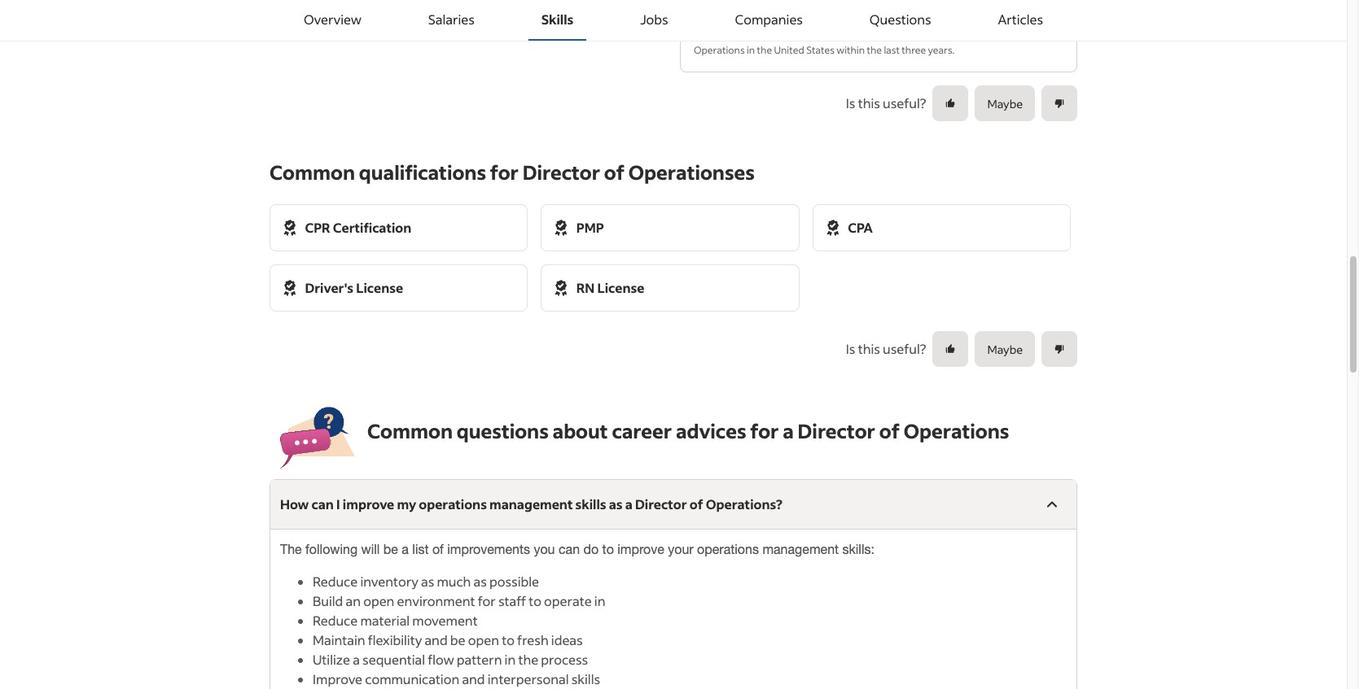 Task type: describe. For each thing, give the bounding box(es) containing it.
improve
[[313, 671, 363, 688]]

advices
[[676, 419, 747, 444]]

fresh
[[517, 632, 549, 649]]

qualifications
[[359, 160, 486, 185]]

as right much
[[474, 573, 487, 591]]

following
[[306, 543, 358, 557]]

no, it's not helpful. image for maybe 'button' for 1st yes, it's helpful. icon from the bottom of the page
[[1054, 344, 1065, 355]]

2 horizontal spatial the
[[867, 44, 882, 56]]

companies link
[[722, 0, 816, 41]]

united
[[774, 44, 805, 56]]

common for common questions about career advices for a director of operations
[[367, 419, 453, 444]]

1 horizontal spatial operations
[[697, 543, 759, 557]]

data
[[773, 24, 794, 37]]

articles link
[[985, 0, 1057, 41]]

who
[[880, 24, 900, 37]]

working
[[944, 24, 981, 37]]

reported
[[902, 24, 942, 37]]

1 vertical spatial for
[[750, 419, 779, 444]]

0 vertical spatial can
[[312, 496, 334, 513]]

environment
[[397, 593, 475, 610]]

build
[[313, 593, 343, 610]]

driver's license
[[305, 279, 403, 297]]

cpa
[[848, 219, 873, 236]]

0 horizontal spatial and
[[425, 632, 448, 649]]

states
[[807, 44, 835, 56]]

a left list
[[402, 543, 409, 557]]

questions
[[870, 11, 932, 28]]

will
[[361, 543, 380, 557]]

your
[[668, 543, 694, 557]]

last
[[884, 44, 900, 56]]

1 horizontal spatial and
[[462, 671, 485, 688]]

interpersonal
[[488, 671, 569, 688]]

my
[[397, 496, 416, 513]]

common questions about career advices for a director of operations
[[367, 419, 1010, 444]]

be inside 'reduce inventory as much as possible build an open environment for staff to operate in reduce material movement maintain flexibility and be open to fresh ideas utilize a sequential flow pattern in the process improve communication and interpersonal skills'
[[450, 632, 466, 649]]

license for driver's license
[[356, 279, 403, 297]]

about
[[553, 419, 608, 444]]

indeed
[[820, 24, 851, 37]]

how
[[280, 496, 309, 513]]

jobs
[[640, 11, 669, 28]]

2 is this useful? from the top
[[846, 340, 926, 358]]

of inside based on resume data from indeed users who reported working as a director of operations in the united states within the last three years.
[[1041, 24, 1051, 37]]

resume
[[738, 24, 772, 37]]

salaries link
[[415, 0, 488, 41]]

common qualifications for director of operationses
[[270, 160, 755, 185]]

an
[[346, 593, 361, 610]]

flow
[[428, 652, 454, 669]]

2 yes, it's helpful. image from the top
[[945, 344, 957, 355]]

1 yes, it's helpful. image from the top
[[945, 98, 957, 109]]

0 horizontal spatial management
[[490, 496, 573, 513]]

1 this from the top
[[858, 94, 880, 112]]

1 horizontal spatial in
[[594, 593, 606, 610]]

three
[[902, 44, 926, 56]]

articles
[[998, 11, 1044, 28]]

operations?
[[706, 496, 783, 513]]

within
[[837, 44, 865, 56]]

1 reduce from the top
[[313, 573, 358, 591]]

years.
[[928, 44, 955, 56]]

material
[[360, 613, 410, 630]]

the
[[280, 543, 302, 557]]

maybe button for 1st yes, it's helpful. icon from the bottom of the page
[[975, 332, 1035, 367]]

how can i improve my operations management skills as a director of operations?
[[280, 496, 783, 513]]

pmp
[[577, 219, 604, 236]]

staff
[[498, 593, 526, 610]]

flexibility
[[368, 632, 422, 649]]

rn
[[577, 279, 595, 297]]

0 horizontal spatial in
[[505, 652, 516, 669]]

possible
[[490, 573, 539, 591]]

1 vertical spatial improve
[[618, 543, 665, 557]]

do
[[584, 543, 599, 557]]

ideas
[[551, 632, 583, 649]]

jobs link
[[627, 0, 682, 41]]

skills link
[[528, 0, 587, 41]]

salaries
[[428, 11, 475, 28]]



Task type: locate. For each thing, give the bounding box(es) containing it.
operations
[[694, 44, 745, 56], [904, 419, 1010, 444]]

maybe
[[988, 96, 1023, 111], [988, 342, 1023, 357]]

improve
[[343, 496, 394, 513], [618, 543, 665, 557]]

skills down process
[[572, 671, 600, 688]]

1 no, it's not helpful. image from the top
[[1054, 98, 1065, 109]]

no, it's not helpful. image
[[1054, 98, 1065, 109], [1054, 344, 1065, 355]]

can
[[312, 496, 334, 513], [559, 543, 580, 557]]

1 horizontal spatial the
[[757, 44, 772, 56]]

0 vertical spatial this
[[858, 94, 880, 112]]

the inside 'reduce inventory as much as possible build an open environment for staff to operate in reduce material movement maintain flexibility and be open to fresh ideas utilize a sequential flow pattern in the process improve communication and interpersonal skills'
[[518, 652, 539, 669]]

license right rn
[[598, 279, 645, 297]]

1 maybe button from the top
[[975, 86, 1035, 121]]

to right do
[[602, 543, 614, 557]]

2 horizontal spatial to
[[602, 543, 614, 557]]

the left last at the right top of page
[[867, 44, 882, 56]]

is
[[846, 94, 856, 112], [846, 340, 856, 358]]

list
[[412, 543, 429, 557]]

users
[[853, 24, 878, 37]]

1 vertical spatial operations
[[904, 419, 1010, 444]]

management left skills:
[[763, 543, 839, 557]]

operations right my
[[419, 496, 487, 513]]

0 horizontal spatial operations
[[694, 44, 745, 56]]

1 horizontal spatial can
[[559, 543, 580, 557]]

reduce up maintain
[[313, 613, 358, 630]]

skills
[[541, 11, 574, 28]]

1 vertical spatial is
[[846, 340, 856, 358]]

1 vertical spatial reduce
[[313, 613, 358, 630]]

2 is from the top
[[846, 340, 856, 358]]

management up the you
[[490, 496, 573, 513]]

reduce up build
[[313, 573, 358, 591]]

for
[[490, 160, 519, 185], [750, 419, 779, 444], [478, 593, 496, 610]]

common for common qualifications for director of operationses
[[270, 160, 355, 185]]

the down resume
[[757, 44, 772, 56]]

show answer. image
[[1043, 495, 1062, 515]]

inventory
[[360, 573, 419, 591]]

1 horizontal spatial improve
[[618, 543, 665, 557]]

0 vertical spatial no, it's not helpful. image
[[1054, 98, 1065, 109]]

1 vertical spatial maybe button
[[975, 332, 1035, 367]]

open up pattern
[[468, 632, 499, 649]]

0 vertical spatial yes, it's helpful. image
[[945, 98, 957, 109]]

1 useful? from the top
[[883, 94, 926, 112]]

common up my
[[367, 419, 453, 444]]

0 horizontal spatial can
[[312, 496, 334, 513]]

useful?
[[883, 94, 926, 112], [883, 340, 926, 358]]

2 vertical spatial to
[[502, 632, 515, 649]]

open up material
[[363, 593, 395, 610]]

0 horizontal spatial open
[[363, 593, 395, 610]]

a right "utilize"
[[353, 652, 360, 669]]

overview link
[[291, 0, 375, 41]]

license right driver's at the top of page
[[356, 279, 403, 297]]

maintain
[[313, 632, 365, 649]]

0 vertical spatial be
[[383, 543, 398, 557]]

0 horizontal spatial to
[[502, 632, 515, 649]]

0 horizontal spatial the
[[518, 652, 539, 669]]

1 is this useful? from the top
[[846, 94, 926, 112]]

the following will be a list of improvements you can do to improve your operations management skills:
[[280, 543, 875, 557]]

1 vertical spatial can
[[559, 543, 580, 557]]

2 maybe from the top
[[988, 342, 1023, 357]]

0 horizontal spatial common
[[270, 160, 355, 185]]

1 vertical spatial to
[[529, 593, 542, 610]]

maybe for maybe 'button' for 1st yes, it's helpful. icon from the bottom of the page
[[988, 342, 1023, 357]]

for inside 'reduce inventory as much as possible build an open environment for staff to operate in reduce material movement maintain flexibility and be open to fresh ideas utilize a sequential flow pattern in the process improve communication and interpersonal skills'
[[478, 593, 496, 610]]

2 vertical spatial in
[[505, 652, 516, 669]]

a inside 'reduce inventory as much as possible build an open environment for staff to operate in reduce material movement maintain flexibility and be open to fresh ideas utilize a sequential flow pattern in the process improve communication and interpersonal skills'
[[353, 652, 360, 669]]

a up the following will be a list of improvements you can do to improve your operations management skills:
[[625, 496, 633, 513]]

the up interpersonal
[[518, 652, 539, 669]]

overview
[[304, 11, 362, 28]]

license for rn license
[[598, 279, 645, 297]]

management
[[490, 496, 573, 513], [763, 543, 839, 557]]

1 maybe from the top
[[988, 96, 1023, 111]]

1 horizontal spatial common
[[367, 419, 453, 444]]

operations inside based on resume data from indeed users who reported working as a director of operations in the united states within the last three years.
[[694, 44, 745, 56]]

0 vertical spatial reduce
[[313, 573, 358, 591]]

1 vertical spatial and
[[462, 671, 485, 688]]

1 is from the top
[[846, 94, 856, 112]]

no, it's not helpful. image for maybe 'button' associated with first yes, it's helpful. icon from the top
[[1054, 98, 1065, 109]]

0 vertical spatial is this useful?
[[846, 94, 926, 112]]

in up interpersonal
[[505, 652, 516, 669]]

1 vertical spatial common
[[367, 419, 453, 444]]

much
[[437, 573, 471, 591]]

1 vertical spatial no, it's not helpful. image
[[1054, 344, 1065, 355]]

2 reduce from the top
[[313, 613, 358, 630]]

maybe for maybe 'button' associated with first yes, it's helpful. icon from the top
[[988, 96, 1023, 111]]

questions link
[[857, 0, 945, 41]]

can left i
[[312, 496, 334, 513]]

1 horizontal spatial operations
[[904, 419, 1010, 444]]

career
[[612, 419, 672, 444]]

2 maybe button from the top
[[975, 332, 1035, 367]]

1 vertical spatial be
[[450, 632, 466, 649]]

to right staff
[[529, 593, 542, 610]]

yes, it's helpful. image
[[945, 98, 957, 109], [945, 344, 957, 355]]

as up environment
[[421, 573, 434, 591]]

1 horizontal spatial to
[[529, 593, 542, 610]]

skills
[[576, 496, 607, 513], [572, 671, 600, 688]]

in
[[747, 44, 755, 56], [594, 593, 606, 610], [505, 652, 516, 669]]

as up the following will be a list of improvements you can do to improve your operations management skills:
[[609, 496, 623, 513]]

2 this from the top
[[858, 340, 880, 358]]

be right will
[[383, 543, 398, 557]]

as
[[983, 24, 993, 37], [609, 496, 623, 513], [421, 573, 434, 591], [474, 573, 487, 591]]

maybe button
[[975, 86, 1035, 121], [975, 332, 1035, 367]]

open
[[363, 593, 395, 610], [468, 632, 499, 649]]

reduce
[[313, 573, 358, 591], [313, 613, 358, 630]]

and
[[425, 632, 448, 649], [462, 671, 485, 688]]

pattern
[[457, 652, 502, 669]]

common
[[270, 160, 355, 185], [367, 419, 453, 444]]

certification
[[333, 219, 412, 236]]

1 vertical spatial useful?
[[883, 340, 926, 358]]

0 horizontal spatial be
[[383, 543, 398, 557]]

director inside based on resume data from indeed users who reported working as a director of operations in the united states within the last three years.
[[1002, 24, 1039, 37]]

0 vertical spatial management
[[490, 496, 573, 513]]

based
[[694, 24, 722, 37]]

movement
[[412, 613, 478, 630]]

a right working
[[995, 24, 1000, 37]]

0 vertical spatial operations
[[419, 496, 487, 513]]

improvements
[[447, 543, 530, 557]]

can left do
[[559, 543, 580, 557]]

0 vertical spatial for
[[490, 160, 519, 185]]

driver's
[[305, 279, 354, 297]]

process
[[541, 652, 588, 669]]

1 license from the left
[[356, 279, 403, 297]]

2 vertical spatial for
[[478, 593, 496, 610]]

a right advices at the bottom
[[783, 419, 794, 444]]

skills up do
[[576, 496, 607, 513]]

and down pattern
[[462, 671, 485, 688]]

1 horizontal spatial license
[[598, 279, 645, 297]]

0 vertical spatial maybe button
[[975, 86, 1035, 121]]

you
[[534, 543, 555, 557]]

maybe button for first yes, it's helpful. icon from the top
[[975, 86, 1035, 121]]

2 no, it's not helpful. image from the top
[[1054, 344, 1065, 355]]

as inside based on resume data from indeed users who reported working as a director of operations in the united states within the last three years.
[[983, 24, 993, 37]]

director
[[1002, 24, 1039, 37], [523, 160, 600, 185], [798, 419, 876, 444], [635, 496, 687, 513]]

0 vertical spatial maybe
[[988, 96, 1023, 111]]

1 vertical spatial open
[[468, 632, 499, 649]]

operations
[[419, 496, 487, 513], [697, 543, 759, 557]]

based on resume data from indeed users who reported working as a director of operations in the united states within the last three years.
[[694, 24, 1051, 56]]

1 vertical spatial skills
[[572, 671, 600, 688]]

1 vertical spatial maybe
[[988, 342, 1023, 357]]

in right operate
[[594, 593, 606, 610]]

1 vertical spatial in
[[594, 593, 606, 610]]

1 vertical spatial this
[[858, 340, 880, 358]]

1 vertical spatial operations
[[697, 543, 759, 557]]

0 vertical spatial and
[[425, 632, 448, 649]]

skills inside 'reduce inventory as much as possible build an open environment for staff to operate in reduce material movement maintain flexibility and be open to fresh ideas utilize a sequential flow pattern in the process improve communication and interpersonal skills'
[[572, 671, 600, 688]]

0 vertical spatial operations
[[694, 44, 745, 56]]

from
[[796, 24, 818, 37]]

cpr
[[305, 219, 330, 236]]

0 vertical spatial open
[[363, 593, 395, 610]]

cpr certification
[[305, 219, 412, 236]]

i
[[336, 496, 340, 513]]

0 horizontal spatial improve
[[343, 496, 394, 513]]

companies
[[735, 11, 803, 28]]

a inside based on resume data from indeed users who reported working as a director of operations in the united states within the last three years.
[[995, 24, 1000, 37]]

1 vertical spatial yes, it's helpful. image
[[945, 344, 957, 355]]

improve left your
[[618, 543, 665, 557]]

questions
[[457, 419, 549, 444]]

1 horizontal spatial be
[[450, 632, 466, 649]]

reduce inventory as much as possible build an open environment for staff to operate in reduce material movement maintain flexibility and be open to fresh ideas utilize a sequential flow pattern in the process improve communication and interpersonal skills
[[313, 573, 606, 688]]

0 vertical spatial to
[[602, 543, 614, 557]]

0 horizontal spatial operations
[[419, 496, 487, 513]]

sequential
[[363, 652, 425, 669]]

2 license from the left
[[598, 279, 645, 297]]

the
[[757, 44, 772, 56], [867, 44, 882, 56], [518, 652, 539, 669]]

in inside based on resume data from indeed users who reported working as a director of operations in the united states within the last three years.
[[747, 44, 755, 56]]

skills:
[[843, 543, 875, 557]]

operate
[[544, 593, 592, 610]]

operations right your
[[697, 543, 759, 557]]

and up flow
[[425, 632, 448, 649]]

in down resume
[[747, 44, 755, 56]]

to
[[602, 543, 614, 557], [529, 593, 542, 610], [502, 632, 515, 649]]

0 vertical spatial is
[[846, 94, 856, 112]]

on
[[724, 24, 736, 37]]

0 vertical spatial skills
[[576, 496, 607, 513]]

1 vertical spatial is this useful?
[[846, 340, 926, 358]]

1 vertical spatial management
[[763, 543, 839, 557]]

this
[[858, 94, 880, 112], [858, 340, 880, 358]]

0 vertical spatial useful?
[[883, 94, 926, 112]]

rn license
[[577, 279, 645, 297]]

be
[[383, 543, 398, 557], [450, 632, 466, 649]]

1 horizontal spatial open
[[468, 632, 499, 649]]

2 useful? from the top
[[883, 340, 926, 358]]

2 horizontal spatial in
[[747, 44, 755, 56]]

as right working
[[983, 24, 993, 37]]

1 horizontal spatial management
[[763, 543, 839, 557]]

be down the movement
[[450, 632, 466, 649]]

operationses
[[629, 160, 755, 185]]

0 horizontal spatial license
[[356, 279, 403, 297]]

utilize
[[313, 652, 350, 669]]

improve right i
[[343, 496, 394, 513]]

0 vertical spatial common
[[270, 160, 355, 185]]

to left fresh
[[502, 632, 515, 649]]

common up cpr
[[270, 160, 355, 185]]

0 vertical spatial in
[[747, 44, 755, 56]]

0 vertical spatial improve
[[343, 496, 394, 513]]

communication
[[365, 671, 460, 688]]



Task type: vqa. For each thing, say whether or not it's contained in the screenshot.
States on the right of the page
yes



